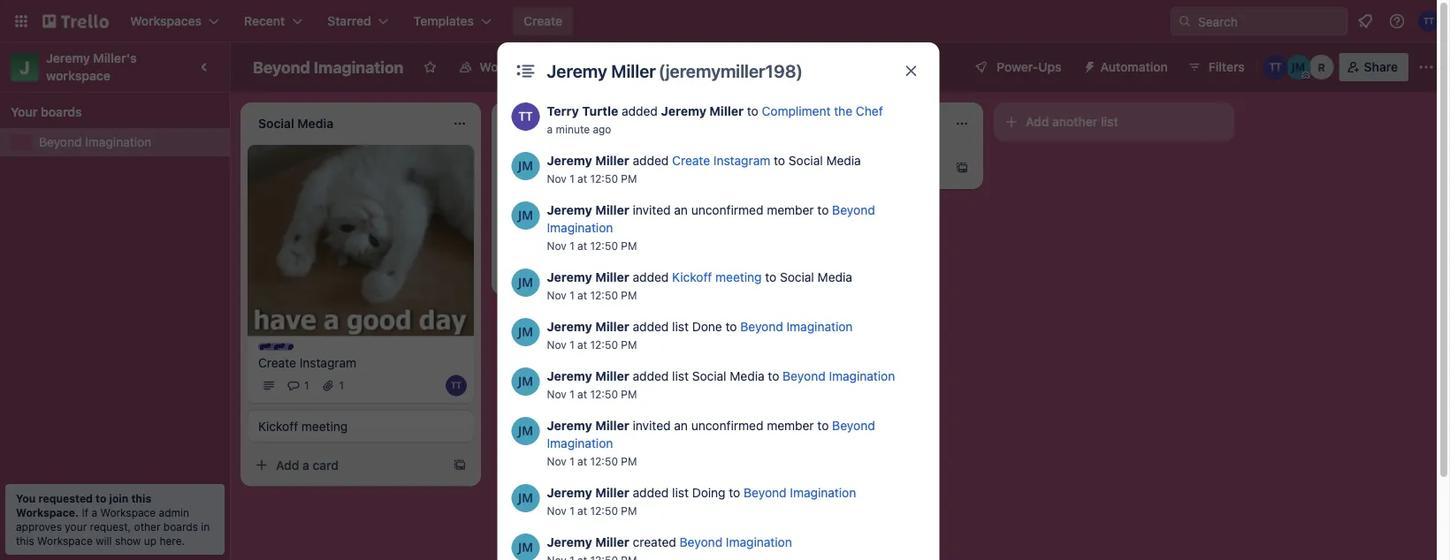 Task type: vqa. For each thing, say whether or not it's contained in the screenshot.
sixth 12:50
yes



Task type: describe. For each thing, give the bounding box(es) containing it.
0 horizontal spatial create from template… image
[[453, 459, 467, 473]]

ago
[[593, 123, 612, 135]]

nov inside jeremy miller added kickoff meeting to social media nov 1 at 12:50 pm
[[547, 289, 567, 302]]

dec
[[531, 227, 551, 240]]

to inside "jeremy miller added create instagram to social media nov 1 at 12:50 pm"
[[774, 153, 786, 168]]

power-ups
[[997, 60, 1062, 74]]

list for added list done to
[[673, 320, 689, 334]]

a inside terry turtle added jeremy miller to compliment the chef a minute ago
[[547, 123, 553, 135]]

beyond imagination inside board name text field
[[253, 58, 404, 77]]

terry turtle (terryturtle) image up jeremy miller added kickoff meeting to social media nov 1 at 12:50 pm
[[648, 223, 669, 244]]

will
[[96, 535, 112, 548]]

terry turtle (terryturtle) image left r
[[1264, 55, 1289, 80]]

6 12:50 from the top
[[590, 456, 618, 468]]

1 vertical spatial card
[[564, 267, 590, 281]]

other
[[134, 521, 161, 533]]

in
[[201, 521, 210, 533]]

compliment the chef
[[510, 203, 631, 218]]

create for create
[[524, 14, 563, 28]]

a inside if a workspace admin approves your request, other boards in this workspace will show up here.
[[91, 507, 97, 519]]

jeremy miller added list done to beyond imagination nov 1 at 12:50 pm
[[547, 320, 853, 351]]

board link
[[600, 53, 675, 81]]

your boards
[[11, 105, 82, 119]]

1 vertical spatial compliment the chef link
[[510, 202, 715, 219]]

kickoff inside jeremy miller added kickoff meeting to social media nov 1 at 12:50 pm
[[673, 270, 712, 285]]

added for social
[[633, 369, 669, 384]]

at inside jeremy miller added list done to beyond imagination nov 1 at 12:50 pm
[[578, 339, 587, 351]]

1 inside "jeremy miller added list doing to beyond imagination nov 1 at 12:50 pm"
[[570, 505, 575, 518]]

2 pm from the top
[[621, 240, 637, 252]]

jeremy miller's workspace
[[46, 51, 140, 83]]

nov inside "jeremy miller added list doing to beyond imagination nov 1 at 12:50 pm"
[[547, 505, 567, 518]]

0 vertical spatial boards
[[41, 105, 82, 119]]

at inside jeremy miller added list social media to beyond imagination nov 1 at 12:50 pm
[[578, 388, 587, 401]]

1 vertical spatial the
[[582, 203, 600, 218]]

beyond inside "jeremy miller added list doing to beyond imagination nov 1 at 12:50 pm"
[[744, 486, 787, 501]]

6 nov from the top
[[547, 456, 567, 468]]

show
[[115, 535, 141, 548]]

2 vertical spatial workspace
[[37, 535, 93, 548]]

the inside terry turtle added jeremy miller to compliment the chef a minute ago
[[834, 104, 853, 119]]

primary element
[[0, 0, 1451, 42]]

beyond inside jeremy miller added list social media to beyond imagination nov 1 at 12:50 pm
[[783, 369, 826, 384]]

1 inside "jeremy miller added create instagram to social media nov 1 at 12:50 pm"
[[570, 173, 575, 185]]

2 unconfirmed from the top
[[692, 419, 764, 433]]

2 invited from the top
[[633, 419, 671, 433]]

1 inside jeremy miller added list done to beyond imagination nov 1 at 12:50 pm
[[570, 339, 575, 351]]

up
[[144, 535, 157, 548]]

to inside jeremy miller added kickoff meeting to social media nov 1 at 12:50 pm
[[765, 270, 777, 285]]

1 nov 1 at 12:50 pm from the top
[[547, 240, 637, 252]]

minute
[[556, 123, 590, 135]]

pm inside jeremy miller added list done to beyond imagination nov 1 at 12:50 pm
[[621, 339, 637, 351]]

turtle
[[582, 104, 619, 119]]

kickoff meeting
[[258, 419, 348, 434]]

12:50 inside jeremy miller added list social media to beyond imagination nov 1 at 12:50 pm
[[590, 388, 618, 401]]

rubyanndersson (rubyanndersson) image
[[1310, 55, 1335, 80]]

0 vertical spatial kickoff meeting link
[[673, 270, 762, 285]]

terry
[[547, 104, 579, 119]]

add another list
[[1026, 115, 1119, 129]]

at inside "jeremy miller added create instagram to social media nov 1 at 12:50 pm"
[[578, 173, 587, 185]]

pm inside jeremy miller added kickoff meeting to social media nov 1 at 12:50 pm
[[621, 289, 637, 302]]

this inside the you requested to join this workspace.
[[131, 493, 151, 505]]

a minute ago link
[[547, 123, 612, 135]]

thoughts thinking
[[510, 153, 576, 179]]

terry turtle added jeremy miller to compliment the chef a minute ago
[[547, 104, 883, 135]]

doing
[[692, 486, 726, 501]]

create for create instagram
[[258, 356, 296, 370]]

approves
[[16, 521, 62, 533]]

2 nov 1 at 12:50 pm from the top
[[547, 456, 637, 468]]

power-ups button
[[962, 53, 1073, 81]]

r button
[[1310, 55, 1335, 80]]

back to home image
[[42, 7, 109, 35]]

filters
[[1209, 60, 1245, 74]]

visible
[[548, 60, 586, 74]]

add inside button
[[1026, 115, 1050, 129]]

jeremy miller added list doing to beyond imagination nov 1 at 12:50 pm
[[547, 486, 857, 518]]

request,
[[90, 521, 131, 533]]

list for added list social media to
[[673, 369, 689, 384]]

2 nov from the top
[[547, 240, 567, 252]]

to inside the you requested to join this workspace.
[[96, 493, 106, 505]]

jeremy miller (jeremymiller198) image
[[512, 202, 540, 230]]

list inside button
[[1101, 115, 1119, 129]]

workspace.
[[16, 507, 79, 519]]

0 vertical spatial compliment the chef link
[[762, 104, 883, 119]]

to inside terry turtle added jeremy miller to compliment the chef a minute ago
[[747, 104, 759, 119]]

jeremy inside jeremy miller added kickoff meeting to social media nov 1 at 12:50 pm
[[547, 270, 593, 285]]

1 unconfirmed from the top
[[692, 203, 764, 218]]

boards inside if a workspace admin approves your request, other boards in this workspace will show up here.
[[164, 521, 198, 533]]

Dec 1 checkbox
[[510, 223, 564, 244]]

miller's
[[93, 51, 137, 65]]

create button
[[513, 7, 573, 35]]

r
[[1319, 61, 1326, 73]]

added for meeting
[[633, 270, 669, 285]]

added for doing
[[633, 486, 669, 501]]

miller inside "jeremy miller added list doing to beyond imagination nov 1 at 12:50 pm"
[[596, 486, 630, 501]]

nov inside jeremy miller added list social media to beyond imagination nov 1 at 12:50 pm
[[547, 388, 567, 401]]

at inside "jeremy miller added list doing to beyond imagination nov 1 at 12:50 pm"
[[578, 505, 587, 518]]

imagination inside jeremy miller added list social media to beyond imagination nov 1 at 12:50 pm
[[829, 369, 896, 384]]

workspace
[[46, 69, 111, 83]]

1 member from the top
[[767, 203, 814, 218]]

you requested to join this workspace.
[[16, 493, 151, 519]]

dec 1
[[531, 227, 558, 240]]

add for the middle the create from template… icon
[[527, 267, 551, 281]]

media for instagram
[[827, 153, 861, 168]]

6 at from the top
[[578, 456, 587, 468]]

2 member from the top
[[767, 419, 814, 433]]

open information menu image
[[1389, 12, 1407, 30]]

1 invited from the top
[[633, 203, 671, 218]]

meeting inside jeremy miller added kickoff meeting to social media nov 1 at 12:50 pm
[[716, 270, 762, 285]]

0 vertical spatial create from template… image
[[955, 161, 970, 175]]

automation
[[1101, 60, 1168, 74]]

0 horizontal spatial card
[[313, 458, 339, 473]]

jeremy miller added list social media to beyond imagination nov 1 at 12:50 pm
[[547, 369, 896, 401]]

thoughts
[[527, 153, 576, 165]]

jeremy inside jeremy miller added list social media to beyond imagination nov 1 at 12:50 pm
[[547, 369, 593, 384]]

beyond inside board name text field
[[253, 58, 310, 77]]

0 horizontal spatial kickoff
[[258, 419, 298, 434]]

miller inside terry turtle added jeremy miller to compliment the chef a minute ago
[[710, 104, 744, 119]]

if a workspace admin approves your request, other boards in this workspace will show up here.
[[16, 507, 210, 548]]

to inside "jeremy miller added list doing to beyond imagination nov 1 at 12:50 pm"
[[729, 486, 741, 501]]

thinking
[[510, 164, 558, 179]]

customize views image
[[684, 58, 702, 76]]

add a card for topmost the create from template… icon
[[779, 161, 841, 175]]

thinking link
[[510, 163, 715, 180]]



Task type: locate. For each thing, give the bounding box(es) containing it.
kickoff up done
[[673, 270, 712, 285]]

compliment inside terry turtle added jeremy miller to compliment the chef a minute ago
[[762, 104, 831, 119]]

2 at from the top
[[578, 240, 587, 252]]

5 12:50 from the top
[[590, 388, 618, 401]]

0 vertical spatial instagram
[[714, 153, 771, 168]]

2 vertical spatial social
[[692, 369, 727, 384]]

imagination inside "jeremy miller added list doing to beyond imagination nov 1 at 12:50 pm"
[[790, 486, 857, 501]]

1 an from the top
[[674, 203, 688, 218]]

4 pm from the top
[[621, 339, 637, 351]]

4 nov from the top
[[547, 339, 567, 351]]

star or unstar board image
[[423, 60, 437, 74]]

4 at from the top
[[578, 339, 587, 351]]

add for topmost the create from template… icon
[[779, 161, 802, 175]]

1 vertical spatial meeting
[[302, 419, 348, 434]]

0 horizontal spatial chef
[[604, 203, 631, 218]]

0 vertical spatial an
[[674, 203, 688, 218]]

create instagram link up kickoff meeting at bottom
[[258, 354, 464, 372]]

boards down admin
[[164, 521, 198, 533]]

automation button
[[1076, 53, 1179, 81]]

create instagram
[[258, 356, 357, 370]]

2 jeremy miller invited an unconfirmed member to from the top
[[547, 419, 833, 433]]

admin
[[159, 507, 189, 519]]

list left done
[[673, 320, 689, 334]]

1 vertical spatial add a card button
[[499, 260, 697, 288]]

0 vertical spatial social
[[789, 153, 823, 168]]

invited
[[633, 203, 671, 218], [633, 419, 671, 433]]

1 vertical spatial nov 1 at 12:50 pm link
[[547, 289, 637, 302]]

add for leftmost the create from template… icon
[[276, 458, 299, 473]]

0 vertical spatial meeting
[[716, 270, 762, 285]]

7 pm from the top
[[621, 505, 637, 518]]

1 horizontal spatial this
[[131, 493, 151, 505]]

1 horizontal spatial workspace
[[100, 507, 156, 519]]

jeremy miller invited an unconfirmed member to down jeremy miller added list social media to beyond imagination nov 1 at 12:50 pm
[[547, 419, 833, 433]]

your
[[65, 521, 87, 533]]

1 jeremy miller invited an unconfirmed member to from the top
[[547, 203, 833, 218]]

compliment up dec 1
[[510, 203, 579, 218]]

2 horizontal spatial create from template… image
[[955, 161, 970, 175]]

added inside jeremy miller added list social media to beyond imagination nov 1 at 12:50 pm
[[633, 369, 669, 384]]

add a card button for topmost the create from template… icon
[[750, 154, 948, 182]]

1 vertical spatial create instagram link
[[258, 354, 464, 372]]

1 vertical spatial an
[[674, 419, 688, 433]]

workspace left visible
[[480, 60, 545, 74]]

jeremy miller invited an unconfirmed member to down "jeremy miller added create instagram to social media nov 1 at 12:50 pm"
[[547, 203, 833, 218]]

1 horizontal spatial create from template… image
[[704, 267, 718, 281]]

1 vertical spatial instagram
[[300, 356, 357, 370]]

unconfirmed down jeremy miller added list social media to beyond imagination nov 1 at 12:50 pm
[[692, 419, 764, 433]]

jeremy miller invited an unconfirmed member to
[[547, 203, 833, 218], [547, 419, 833, 433]]

instagram
[[714, 153, 771, 168], [300, 356, 357, 370]]

nov 1 at 12:50 pm link up 'compliment the chef'
[[547, 173, 637, 185]]

Search field
[[1193, 8, 1347, 35]]

another
[[1053, 115, 1098, 129]]

filters button
[[1183, 53, 1251, 81]]

7 at from the top
[[578, 505, 587, 518]]

kickoff meeting link
[[673, 270, 762, 285], [258, 418, 464, 436]]

compliment the chef link
[[762, 104, 883, 119], [510, 202, 715, 219]]

workspace visible
[[480, 60, 586, 74]]

meeting up done
[[716, 270, 762, 285]]

2 horizontal spatial workspace
[[480, 60, 545, 74]]

pm inside "jeremy miller added list doing to beyond imagination nov 1 at 12:50 pm"
[[621, 505, 637, 518]]

beyond imagination link
[[39, 134, 219, 151], [547, 203, 876, 235], [741, 320, 853, 334], [783, 369, 896, 384], [547, 419, 876, 451], [744, 486, 857, 501], [680, 536, 792, 550]]

list for added list doing to
[[673, 486, 689, 501]]

to inside jeremy miller added list done to beyond imagination nov 1 at 12:50 pm
[[726, 320, 737, 334]]

0 vertical spatial card
[[815, 161, 841, 175]]

2 vertical spatial add a card
[[276, 458, 339, 473]]

3 at from the top
[[578, 289, 587, 302]]

add a card for the middle the create from template… icon
[[527, 267, 590, 281]]

instagram down terry turtle added jeremy miller to compliment the chef a minute ago
[[714, 153, 771, 168]]

12:50 inside jeremy miller added kickoff meeting to social media nov 1 at 12:50 pm
[[590, 289, 618, 302]]

2 vertical spatial create from template… image
[[453, 459, 467, 473]]

nov
[[547, 173, 567, 185], [547, 240, 567, 252], [547, 289, 567, 302], [547, 339, 567, 351], [547, 388, 567, 401], [547, 456, 567, 468], [547, 505, 567, 518]]

1
[[570, 173, 575, 185], [554, 227, 558, 240], [570, 240, 575, 252], [570, 289, 575, 302], [570, 339, 575, 351], [304, 380, 309, 392], [339, 380, 344, 392], [570, 388, 575, 401], [570, 456, 575, 468], [570, 505, 575, 518]]

1 12:50 from the top
[[590, 173, 618, 185]]

beyond
[[253, 58, 310, 77], [39, 135, 82, 150], [833, 203, 876, 218], [741, 320, 784, 334], [783, 369, 826, 384], [833, 419, 876, 433], [744, 486, 787, 501], [680, 536, 723, 550]]

3 12:50 from the top
[[590, 289, 618, 302]]

1 vertical spatial member
[[767, 419, 814, 433]]

list left doing
[[673, 486, 689, 501]]

beyond inside jeremy miller added list done to beyond imagination nov 1 at 12:50 pm
[[741, 320, 784, 334]]

here.
[[160, 535, 185, 548]]

added right turtle on the left of the page
[[622, 104, 658, 119]]

1 vertical spatial social
[[780, 270, 815, 285]]

create instagram link down terry turtle added jeremy miller to compliment the chef a minute ago
[[673, 153, 771, 168]]

1 at from the top
[[578, 173, 587, 185]]

jeremy miller (jeremymiller198) image
[[1287, 55, 1312, 80], [512, 152, 540, 180], [672, 223, 694, 244], [512, 269, 540, 297], [512, 318, 540, 347], [512, 368, 540, 396], [512, 418, 540, 446], [512, 485, 540, 513], [512, 534, 540, 561]]

12:50 inside "jeremy miller added list doing to beyond imagination nov 1 at 12:50 pm"
[[590, 505, 618, 518]]

kickoff
[[673, 270, 712, 285], [258, 419, 298, 434]]

at
[[578, 173, 587, 185], [578, 240, 587, 252], [578, 289, 587, 302], [578, 339, 587, 351], [578, 388, 587, 401], [578, 456, 587, 468], [578, 505, 587, 518]]

boards
[[41, 105, 82, 119], [164, 521, 198, 533]]

7 12:50 from the top
[[590, 505, 618, 518]]

2 horizontal spatial add a card
[[779, 161, 841, 175]]

miller inside jeremy miller added kickoff meeting to social media nov 1 at 12:50 pm
[[596, 270, 630, 285]]

pm inside "jeremy miller added create instagram to social media nov 1 at 12:50 pm"
[[621, 173, 637, 185]]

nov inside "jeremy miller added create instagram to social media nov 1 at 12:50 pm"
[[547, 173, 567, 185]]

added inside jeremy miller added kickoff meeting to social media nov 1 at 12:50 pm
[[633, 270, 669, 285]]

1 horizontal spatial add a card
[[527, 267, 590, 281]]

list inside jeremy miller added list social media to beyond imagination nov 1 at 12:50 pm
[[673, 369, 689, 384]]

6 pm from the top
[[621, 456, 637, 468]]

an down "jeremy miller added create instagram to social media nov 1 at 12:50 pm"
[[674, 203, 688, 218]]

0 vertical spatial add a card button
[[750, 154, 948, 182]]

miller inside jeremy miller added list done to beyond imagination nov 1 at 12:50 pm
[[596, 320, 630, 334]]

1 vertical spatial kickoff meeting link
[[258, 418, 464, 436]]

kickoff down create instagram
[[258, 419, 298, 434]]

card
[[815, 161, 841, 175], [564, 267, 590, 281], [313, 458, 339, 473]]

added up created
[[633, 486, 669, 501]]

jeremy inside "jeremy miller added list doing to beyond imagination nov 1 at 12:50 pm"
[[547, 486, 593, 501]]

terry turtle (terryturtle) image left terry at top left
[[512, 103, 540, 131]]

social for kickoff meeting
[[780, 270, 815, 285]]

1 vertical spatial kickoff
[[258, 419, 298, 434]]

1 inside jeremy miller added kickoff meeting to social media nov 1 at 12:50 pm
[[570, 289, 575, 302]]

media
[[827, 153, 861, 168], [818, 270, 853, 285], [730, 369, 765, 384]]

0 vertical spatial create
[[524, 14, 563, 28]]

the
[[834, 104, 853, 119], [582, 203, 600, 218]]

0 vertical spatial jeremy miller invited an unconfirmed member to
[[547, 203, 833, 218]]

0 horizontal spatial add a card button
[[248, 452, 446, 480]]

beyond imagination
[[253, 58, 404, 77], [39, 135, 151, 150], [547, 203, 876, 235], [547, 419, 876, 451]]

2 horizontal spatial card
[[815, 161, 841, 175]]

0 vertical spatial compliment
[[762, 104, 831, 119]]

jeremy miller added kickoff meeting to social media nov 1 at 12:50 pm
[[547, 270, 853, 302]]

added for done
[[633, 320, 669, 334]]

0 vertical spatial add a card
[[779, 161, 841, 175]]

(jeremymiller198)
[[659, 60, 803, 81]]

create inside button
[[524, 14, 563, 28]]

kickoff meeting link up done
[[673, 270, 762, 285]]

0 vertical spatial unconfirmed
[[692, 203, 764, 218]]

4 12:50 from the top
[[590, 339, 618, 351]]

0 vertical spatial member
[[767, 203, 814, 218]]

2 horizontal spatial create
[[673, 153, 711, 168]]

added left done
[[633, 320, 669, 334]]

2 vertical spatial card
[[313, 458, 339, 473]]

meeting down create instagram
[[302, 419, 348, 434]]

1 vertical spatial media
[[818, 270, 853, 285]]

1 horizontal spatial card
[[564, 267, 590, 281]]

nov 1 at 12:50 pm link
[[547, 173, 637, 185], [547, 289, 637, 302]]

added down jeremy miller added list done to beyond imagination nov 1 at 12:50 pm
[[633, 369, 669, 384]]

list inside jeremy miller added list done to beyond imagination nov 1 at 12:50 pm
[[673, 320, 689, 334]]

terry turtle (terryturtle) image
[[446, 375, 467, 397]]

2 vertical spatial media
[[730, 369, 765, 384]]

1 inside checkbox
[[554, 227, 558, 240]]

0 vertical spatial workspace
[[480, 60, 545, 74]]

0 vertical spatial invited
[[633, 203, 671, 218]]

1 vertical spatial boards
[[164, 521, 198, 533]]

5 at from the top
[[578, 388, 587, 401]]

requested
[[38, 493, 93, 505]]

to inside jeremy miller added list social media to beyond imagination nov 1 at 12:50 pm
[[768, 369, 780, 384]]

added
[[622, 104, 658, 119], [633, 153, 669, 168], [633, 270, 669, 285], [633, 320, 669, 334], [633, 369, 669, 384], [633, 486, 669, 501]]

2 vertical spatial add a card button
[[248, 452, 446, 480]]

media inside jeremy miller added kickoff meeting to social media nov 1 at 12:50 pm
[[818, 270, 853, 285]]

imagination
[[314, 58, 404, 77], [85, 135, 151, 150], [547, 221, 613, 235], [787, 320, 853, 334], [829, 369, 896, 384], [547, 437, 613, 451], [790, 486, 857, 501], [726, 536, 792, 550]]

to
[[747, 104, 759, 119], [774, 153, 786, 168], [818, 203, 829, 218], [765, 270, 777, 285], [726, 320, 737, 334], [768, 369, 780, 384], [818, 419, 829, 433], [729, 486, 741, 501], [96, 493, 106, 505]]

you
[[16, 493, 36, 505]]

3 pm from the top
[[621, 289, 637, 302]]

invited down thinking link on the left of page
[[633, 203, 671, 218]]

add a card button for the middle the create from template… icon
[[499, 260, 697, 288]]

0 vertical spatial nov 1 at 12:50 pm
[[547, 240, 637, 252]]

share button
[[1340, 53, 1409, 81]]

pm inside jeremy miller added list social media to beyond imagination nov 1 at 12:50 pm
[[621, 388, 637, 401]]

miller inside "jeremy miller added create instagram to social media nov 1 at 12:50 pm"
[[596, 153, 630, 168]]

compliment down "(jeremymiller198)"
[[762, 104, 831, 119]]

1 horizontal spatial kickoff
[[673, 270, 712, 285]]

added inside terry turtle added jeremy miller to compliment the chef a minute ago
[[622, 104, 658, 119]]

workspace down your
[[37, 535, 93, 548]]

0 vertical spatial the
[[834, 104, 853, 119]]

0 horizontal spatial kickoff meeting link
[[258, 418, 464, 436]]

jeremy
[[46, 51, 90, 65], [547, 60, 608, 81], [661, 104, 707, 119], [547, 153, 593, 168], [547, 203, 593, 218], [547, 270, 593, 285], [547, 320, 593, 334], [547, 369, 593, 384], [547, 419, 593, 433], [547, 486, 593, 501], [547, 536, 593, 550]]

kickoff meeting link down create instagram
[[258, 418, 464, 436]]

social inside jeremy miller added kickoff meeting to social media nov 1 at 12:50 pm
[[780, 270, 815, 285]]

0 horizontal spatial add a card
[[276, 458, 339, 473]]

create down terry turtle added jeremy miller to compliment the chef a minute ago
[[673, 153, 711, 168]]

media for meeting
[[818, 270, 853, 285]]

share
[[1365, 60, 1399, 74]]

1 horizontal spatial compliment
[[762, 104, 831, 119]]

list inside "jeremy miller added list doing to beyond imagination nov 1 at 12:50 pm"
[[673, 486, 689, 501]]

0 horizontal spatial compliment the chef link
[[510, 202, 715, 219]]

1 vertical spatial unconfirmed
[[692, 419, 764, 433]]

1 horizontal spatial compliment the chef link
[[762, 104, 883, 119]]

1 vertical spatial workspace
[[100, 507, 156, 519]]

2 horizontal spatial add a card button
[[750, 154, 948, 182]]

j
[[20, 57, 30, 77]]

board
[[630, 60, 665, 74]]

nov inside jeremy miller added list done to beyond imagination nov 1 at 12:50 pm
[[547, 339, 567, 351]]

0 horizontal spatial instagram
[[300, 356, 357, 370]]

0 horizontal spatial the
[[582, 203, 600, 218]]

if
[[82, 507, 88, 519]]

instagram inside "jeremy miller added create instagram to social media nov 1 at 12:50 pm"
[[714, 153, 771, 168]]

1 horizontal spatial the
[[834, 104, 853, 119]]

media inside "jeremy miller added create instagram to social media nov 1 at 12:50 pm"
[[827, 153, 861, 168]]

chef inside terry turtle added jeremy miller to compliment the chef a minute ago
[[856, 104, 883, 119]]

0 vertical spatial this
[[131, 493, 151, 505]]

add a card
[[779, 161, 841, 175], [527, 267, 590, 281], [276, 458, 339, 473]]

12:50 inside jeremy miller added list done to beyond imagination nov 1 at 12:50 pm
[[590, 339, 618, 351]]

1 pm from the top
[[621, 173, 637, 185]]

social inside "jeremy miller added create instagram to social media nov 1 at 12:50 pm"
[[789, 153, 823, 168]]

sm image
[[1076, 53, 1101, 78]]

0 vertical spatial create instagram link
[[673, 153, 771, 168]]

jeremy miller created beyond imagination
[[547, 536, 792, 550]]

jeremy miller (jeremymiller198)
[[547, 60, 803, 81]]

created
[[633, 536, 677, 550]]

1 horizontal spatial instagram
[[714, 153, 771, 168]]

imagination inside jeremy miller added list done to beyond imagination nov 1 at 12:50 pm
[[787, 320, 853, 334]]

add
[[1026, 115, 1050, 129], [779, 161, 802, 175], [527, 267, 551, 281], [276, 458, 299, 473]]

create up workspace visible
[[524, 14, 563, 28]]

0 horizontal spatial this
[[16, 535, 34, 548]]

1 vertical spatial jeremy miller invited an unconfirmed member to
[[547, 419, 833, 433]]

2 vertical spatial create
[[258, 356, 296, 370]]

1 vertical spatial invited
[[633, 419, 671, 433]]

0 vertical spatial media
[[827, 153, 861, 168]]

an down jeremy miller added list social media to beyond imagination nov 1 at 12:50 pm
[[674, 419, 688, 433]]

added inside "jeremy miller added list doing to beyond imagination nov 1 at 12:50 pm"
[[633, 486, 669, 501]]

add a card button for leftmost the create from template… icon
[[248, 452, 446, 480]]

jeremy inside "jeremy miller added create instagram to social media nov 1 at 12:50 pm"
[[547, 153, 593, 168]]

workspace
[[480, 60, 545, 74], [100, 507, 156, 519], [37, 535, 93, 548]]

jeremy inside jeremy miller added list done to beyond imagination nov 1 at 12:50 pm
[[547, 320, 593, 334]]

search image
[[1178, 14, 1193, 28]]

unconfirmed
[[692, 203, 764, 218], [692, 419, 764, 433]]

miller
[[612, 60, 656, 81], [710, 104, 744, 119], [596, 153, 630, 168], [596, 203, 630, 218], [596, 270, 630, 285], [596, 320, 630, 334], [596, 369, 630, 384], [596, 419, 630, 433], [596, 486, 630, 501], [596, 536, 630, 550]]

create
[[524, 14, 563, 28], [673, 153, 711, 168], [258, 356, 296, 370]]

this inside if a workspace admin approves your request, other boards in this workspace will show up here.
[[16, 535, 34, 548]]

1 horizontal spatial chef
[[856, 104, 883, 119]]

nov 1 at 12:50 pm
[[547, 240, 637, 252], [547, 456, 637, 468]]

added inside jeremy miller added list done to beyond imagination nov 1 at 12:50 pm
[[633, 320, 669, 334]]

added down terry turtle added jeremy miller to compliment the chef a minute ago
[[633, 153, 669, 168]]

7 nov from the top
[[547, 505, 567, 518]]

create from template… image
[[955, 161, 970, 175], [704, 267, 718, 281], [453, 459, 467, 473]]

Board name text field
[[244, 53, 413, 81]]

added for miller
[[622, 104, 658, 119]]

1 horizontal spatial create instagram link
[[673, 153, 771, 168]]

1 vertical spatial compliment
[[510, 203, 579, 218]]

0 horizontal spatial boards
[[41, 105, 82, 119]]

2 12:50 from the top
[[590, 240, 618, 252]]

create instagram link
[[673, 153, 771, 168], [258, 354, 464, 372]]

your
[[11, 105, 38, 119]]

add another list button
[[994, 103, 1235, 142]]

instagram up kickoff meeting at bottom
[[300, 356, 357, 370]]

join
[[109, 493, 129, 505]]

this
[[131, 493, 151, 505], [16, 535, 34, 548]]

boards right your
[[41, 105, 82, 119]]

create inside "jeremy miller added create instagram to social media nov 1 at 12:50 pm"
[[673, 153, 711, 168]]

color: bold red, title: "thoughts" element
[[510, 152, 576, 165]]

jeremy inside terry turtle added jeremy miller to compliment the chef a minute ago
[[661, 104, 707, 119]]

0 horizontal spatial compliment
[[510, 203, 579, 218]]

1 nov 1 at 12:50 pm link from the top
[[547, 173, 637, 185]]

workspace inside button
[[480, 60, 545, 74]]

meeting
[[716, 270, 762, 285], [302, 419, 348, 434]]

nov 1 at 12:50 pm link for create instagram
[[547, 173, 637, 185]]

at inside jeremy miller added kickoff meeting to social media nov 1 at 12:50 pm
[[578, 289, 587, 302]]

1 horizontal spatial meeting
[[716, 270, 762, 285]]

an
[[674, 203, 688, 218], [674, 419, 688, 433]]

create down the color: purple, title: none icon
[[258, 356, 296, 370]]

imagination inside board name text field
[[314, 58, 404, 77]]

this down approves
[[16, 535, 34, 548]]

this right the join
[[131, 493, 151, 505]]

social for create instagram
[[789, 153, 823, 168]]

1 vertical spatial nov 1 at 12:50 pm
[[547, 456, 637, 468]]

added up jeremy miller added list done to beyond imagination nov 1 at 12:50 pm
[[633, 270, 669, 285]]

12:50 inside "jeremy miller added create instagram to social media nov 1 at 12:50 pm"
[[590, 173, 618, 185]]

list down jeremy miller added list done to beyond imagination nov 1 at 12:50 pm
[[673, 369, 689, 384]]

0 horizontal spatial workspace
[[37, 535, 93, 548]]

0 vertical spatial nov 1 at 12:50 pm link
[[547, 173, 637, 185]]

jeremy miller added create instagram to social media nov 1 at 12:50 pm
[[547, 153, 861, 185]]

1 vertical spatial this
[[16, 535, 34, 548]]

add a card for leftmost the create from template… icon
[[276, 458, 339, 473]]

12:50
[[590, 173, 618, 185], [590, 240, 618, 252], [590, 289, 618, 302], [590, 339, 618, 351], [590, 388, 618, 401], [590, 456, 618, 468], [590, 505, 618, 518]]

0 notifications image
[[1355, 11, 1377, 32]]

social inside jeremy miller added list social media to beyond imagination nov 1 at 12:50 pm
[[692, 369, 727, 384]]

1 vertical spatial create from template… image
[[704, 267, 718, 281]]

miller inside jeremy miller added list social media to beyond imagination nov 1 at 12:50 pm
[[596, 369, 630, 384]]

0 horizontal spatial meeting
[[302, 419, 348, 434]]

workspace down the join
[[100, 507, 156, 519]]

added inside "jeremy miller added create instagram to social media nov 1 at 12:50 pm"
[[633, 153, 669, 168]]

show menu image
[[1418, 58, 1436, 76]]

1 vertical spatial chef
[[604, 203, 631, 218]]

ups
[[1039, 60, 1062, 74]]

your boards with 1 items element
[[11, 102, 211, 123]]

compliment
[[762, 104, 831, 119], [510, 203, 579, 218]]

2 nov 1 at 12:50 pm link from the top
[[547, 289, 637, 302]]

jeremy inside jeremy miller's workspace
[[46, 51, 90, 65]]

1 horizontal spatial add a card button
[[499, 260, 697, 288]]

3 nov from the top
[[547, 289, 567, 302]]

add a card button
[[750, 154, 948, 182], [499, 260, 697, 288], [248, 452, 446, 480]]

5 pm from the top
[[621, 388, 637, 401]]

media inside jeremy miller added list social media to beyond imagination nov 1 at 12:50 pm
[[730, 369, 765, 384]]

0 vertical spatial chef
[[856, 104, 883, 119]]

1 horizontal spatial boards
[[164, 521, 198, 533]]

member
[[767, 203, 814, 218], [767, 419, 814, 433]]

1 inside jeremy miller added list social media to beyond imagination nov 1 at 12:50 pm
[[570, 388, 575, 401]]

invited down jeremy miller added list social media to beyond imagination nov 1 at 12:50 pm
[[633, 419, 671, 433]]

2 an from the top
[[674, 419, 688, 433]]

terry turtle (terryturtle) image right open information menu icon
[[1419, 11, 1440, 32]]

list right another
[[1101, 115, 1119, 129]]

nov 1 at 12:50 pm link down dec 1
[[547, 289, 637, 302]]

power-
[[997, 60, 1039, 74]]

1 nov from the top
[[547, 173, 567, 185]]

done
[[692, 320, 723, 334]]

0 horizontal spatial create instagram link
[[258, 354, 464, 372]]

unconfirmed down "jeremy miller added create instagram to social media nov 1 at 12:50 pm"
[[692, 203, 764, 218]]

color: purple, title: none image
[[258, 344, 294, 351]]

1 vertical spatial add a card
[[527, 267, 590, 281]]

1 vertical spatial create
[[673, 153, 711, 168]]

5 nov from the top
[[547, 388, 567, 401]]

nov 1 at 12:50 pm link for kickoff meeting
[[547, 289, 637, 302]]

0 vertical spatial kickoff
[[673, 270, 712, 285]]

0 horizontal spatial create
[[258, 356, 296, 370]]

workspace visible button
[[448, 53, 596, 81]]

added for instagram
[[633, 153, 669, 168]]

terry turtle (terryturtle) image
[[1419, 11, 1440, 32], [1264, 55, 1289, 80], [512, 103, 540, 131], [648, 223, 669, 244]]

1 horizontal spatial create
[[524, 14, 563, 28]]

1 horizontal spatial kickoff meeting link
[[673, 270, 762, 285]]

social
[[789, 153, 823, 168], [780, 270, 815, 285], [692, 369, 727, 384]]



